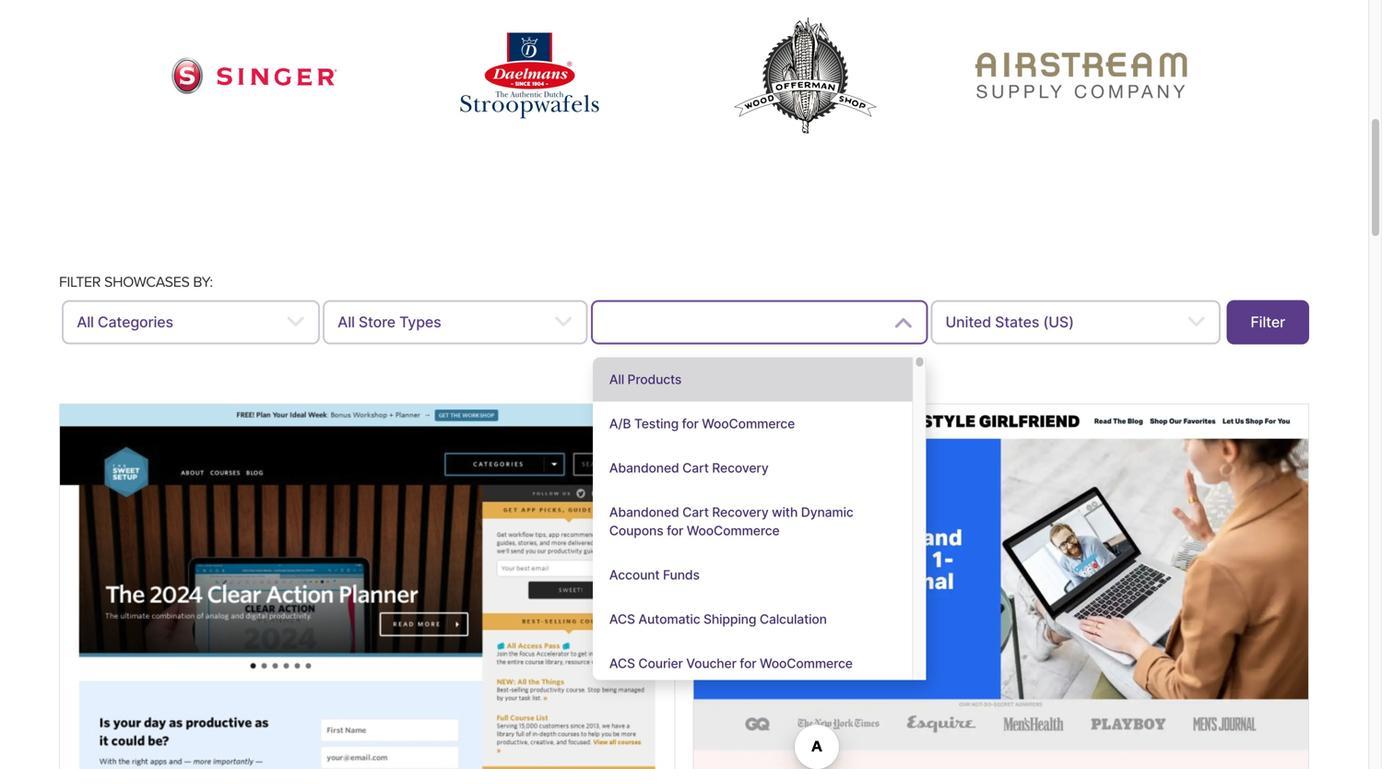 Task type: describe. For each thing, give the bounding box(es) containing it.
list box containing all products
[[593, 358, 927, 686]]

all store types
[[338, 313, 441, 331]]

recovery for abandoned cart recovery
[[712, 461, 769, 476]]

all products
[[610, 372, 682, 388]]

angle down image inside 'all store types' field
[[554, 312, 573, 334]]

All Categories field
[[62, 300, 320, 345]]

abandoned cart recovery with dynamic coupons for woocommerce
[[610, 505, 854, 539]]

a/b testing for woocommerce option
[[593, 402, 913, 446]]

for inside abandoned cart recovery with dynamic coupons for woocommerce
[[667, 523, 684, 539]]

angle down image for united states (us)
[[1187, 312, 1207, 334]]

airstream supply company image
[[976, 52, 1188, 99]]

account funds option
[[593, 553, 913, 598]]

abandoned for abandoned cart recovery with dynamic coupons for woocommerce
[[610, 505, 680, 520]]

shipping
[[704, 612, 757, 628]]

all for all categories
[[77, 313, 94, 331]]

with
[[772, 505, 798, 520]]

woocommerce inside option
[[702, 416, 795, 432]]

filter showcases by:
[[59, 273, 213, 291]]

cart for abandoned cart recovery with dynamic coupons for woocommerce
[[683, 505, 709, 520]]

angle down image for all categories
[[286, 312, 305, 334]]

daelmans stroopwafels image
[[461, 33, 599, 119]]

acs courier voucher for woocommerce option
[[593, 642, 913, 686]]

singer australia image
[[171, 57, 337, 94]]

recovery for abandoned cart recovery with dynamic coupons for woocommerce
[[712, 505, 769, 520]]

funds
[[663, 568, 700, 583]]

acs for acs courier voucher for woocommerce
[[610, 656, 636, 672]]

united states (us)
[[946, 313, 1075, 331]]

abandoned cart recovery option
[[593, 446, 913, 491]]

all products option
[[593, 358, 913, 402]]

acs automatic shipping calculation
[[610, 612, 827, 628]]

coupons
[[610, 523, 664, 539]]

acs for acs automatic shipping calculation
[[610, 612, 636, 628]]

2 vertical spatial woocommerce
[[760, 656, 853, 672]]

abandoned cart recovery with dynamic coupons for woocommerce option
[[593, 491, 913, 553]]

abandoned for abandoned cart recovery
[[610, 461, 680, 476]]

products
[[628, 372, 682, 388]]

abandoned cart recovery
[[610, 461, 769, 476]]

United States (US) field
[[931, 300, 1221, 345]]

united
[[946, 313, 992, 331]]



Task type: locate. For each thing, give the bounding box(es) containing it.
store
[[359, 313, 396, 331]]

list box
[[593, 358, 927, 686]]

acs automatic shipping calculation option
[[593, 598, 913, 642]]

2 angle down image from the left
[[1187, 312, 1207, 334]]

1 acs from the top
[[610, 612, 636, 628]]

1 vertical spatial acs
[[610, 656, 636, 672]]

all left categories
[[77, 313, 94, 331]]

a/b
[[610, 416, 631, 432]]

0 vertical spatial for
[[682, 416, 699, 432]]

1 angle down image from the left
[[554, 312, 573, 334]]

courier
[[639, 656, 683, 672]]

2 horizontal spatial all
[[610, 372, 625, 388]]

angle down image inside united states (us) field
[[1187, 312, 1207, 334]]

states
[[996, 313, 1040, 331]]

acs
[[610, 612, 636, 628], [610, 656, 636, 672]]

all inside option
[[610, 372, 625, 388]]

0 vertical spatial abandoned
[[610, 461, 680, 476]]

0 vertical spatial cart
[[683, 461, 709, 476]]

2 vertical spatial for
[[740, 656, 757, 672]]

1 abandoned from the top
[[610, 461, 680, 476]]

for right testing on the bottom of page
[[682, 416, 699, 432]]

all for all products
[[610, 372, 625, 388]]

0 vertical spatial recovery
[[712, 461, 769, 476]]

2 angle down image from the left
[[894, 312, 914, 334]]

angle down image
[[286, 312, 305, 334], [1187, 312, 1207, 334]]

1 horizontal spatial angle down image
[[894, 312, 914, 334]]

all left products
[[610, 372, 625, 388]]

1 vertical spatial cart
[[683, 505, 709, 520]]

calculation
[[760, 612, 827, 628]]

0 horizontal spatial filter
[[59, 273, 101, 291]]

by:
[[193, 273, 213, 291]]

1 horizontal spatial all
[[338, 313, 355, 331]]

0 horizontal spatial angle down image
[[554, 312, 573, 334]]

filter
[[59, 273, 101, 291], [1251, 313, 1286, 331]]

2 acs from the top
[[610, 656, 636, 672]]

a/b testing for woocommerce
[[610, 416, 795, 432]]

None field
[[591, 300, 928, 686]]

1 cart from the top
[[683, 461, 709, 476]]

1 vertical spatial filter
[[1251, 313, 1286, 331]]

testing
[[635, 416, 679, 432]]

angle down image inside all categories field
[[286, 312, 305, 334]]

woocommerce down calculation
[[760, 656, 853, 672]]

voucher
[[687, 656, 737, 672]]

account funds
[[610, 568, 700, 583]]

0 vertical spatial filter
[[59, 273, 101, 291]]

2 abandoned from the top
[[610, 505, 680, 520]]

woocommerce up the account funds option
[[687, 523, 780, 539]]

recovery down 'a/b testing for woocommerce' option on the bottom
[[712, 461, 769, 476]]

showcases
[[104, 273, 190, 291]]

1 horizontal spatial filter
[[1251, 313, 1286, 331]]

dynamic
[[801, 505, 854, 520]]

cart
[[683, 461, 709, 476], [683, 505, 709, 520]]

filter button
[[1227, 300, 1310, 345]]

All Store Types field
[[323, 300, 588, 345]]

1 vertical spatial woocommerce
[[687, 523, 780, 539]]

recovery left with
[[712, 505, 769, 520]]

abandoned down testing on the bottom of page
[[610, 461, 680, 476]]

acs left courier
[[610, 656, 636, 672]]

acs courier voucher for woocommerce
[[610, 656, 853, 672]]

1 vertical spatial recovery
[[712, 505, 769, 520]]

for right coupons
[[667, 523, 684, 539]]

automatic
[[639, 612, 701, 628]]

2 recovery from the top
[[712, 505, 769, 520]]

woocommerce up abandoned cart recovery option
[[702, 416, 795, 432]]

filter for filter
[[1251, 313, 1286, 331]]

angle down image left store
[[286, 312, 305, 334]]

1 vertical spatial abandoned
[[610, 505, 680, 520]]

for inside option
[[682, 416, 699, 432]]

(us)
[[1044, 313, 1075, 331]]

angle down image left filter button
[[1187, 312, 1207, 334]]

abandoned inside abandoned cart recovery with dynamic coupons for woocommerce
[[610, 505, 680, 520]]

cart inside abandoned cart recovery with dynamic coupons for woocommerce
[[683, 505, 709, 520]]

recovery
[[712, 461, 769, 476], [712, 505, 769, 520]]

all for all store types
[[338, 313, 355, 331]]

abandoned
[[610, 461, 680, 476], [610, 505, 680, 520]]

for right 'voucher' at bottom
[[740, 656, 757, 672]]

cart down the a/b testing for woocommerce
[[683, 461, 709, 476]]

abandoned up coupons
[[610, 505, 680, 520]]

0 horizontal spatial all
[[77, 313, 94, 331]]

2 cart from the top
[[683, 505, 709, 520]]

angle down image
[[554, 312, 573, 334], [894, 312, 914, 334]]

1 angle down image from the left
[[286, 312, 305, 334]]

account
[[610, 568, 660, 583]]

woocommerce inside abandoned cart recovery with dynamic coupons for woocommerce
[[687, 523, 780, 539]]

types
[[400, 313, 441, 331]]

for
[[682, 416, 699, 432], [667, 523, 684, 539], [740, 656, 757, 672]]

filter inside button
[[1251, 313, 1286, 331]]

all
[[77, 313, 94, 331], [338, 313, 355, 331], [610, 372, 625, 388]]

cart down abandoned cart recovery
[[683, 505, 709, 520]]

none field containing all products
[[591, 300, 928, 686]]

1 vertical spatial for
[[667, 523, 684, 539]]

0 horizontal spatial angle down image
[[286, 312, 305, 334]]

all left store
[[338, 313, 355, 331]]

1 horizontal spatial angle down image
[[1187, 312, 1207, 334]]

cart for abandoned cart recovery
[[683, 461, 709, 476]]

filter for filter showcases by:
[[59, 273, 101, 291]]

0 vertical spatial woocommerce
[[702, 416, 795, 432]]

woocommerce
[[702, 416, 795, 432], [687, 523, 780, 539], [760, 656, 853, 672]]

categories
[[98, 313, 173, 331]]

offerman workshop image
[[723, 9, 889, 143]]

all categories
[[77, 313, 173, 331]]

0 vertical spatial acs
[[610, 612, 636, 628]]

recovery inside abandoned cart recovery with dynamic coupons for woocommerce
[[712, 505, 769, 520]]

1 recovery from the top
[[712, 461, 769, 476]]

acs down account at left bottom
[[610, 612, 636, 628]]



Task type: vqa. For each thing, say whether or not it's contained in the screenshot.
Offerman Workshop image at the right
yes



